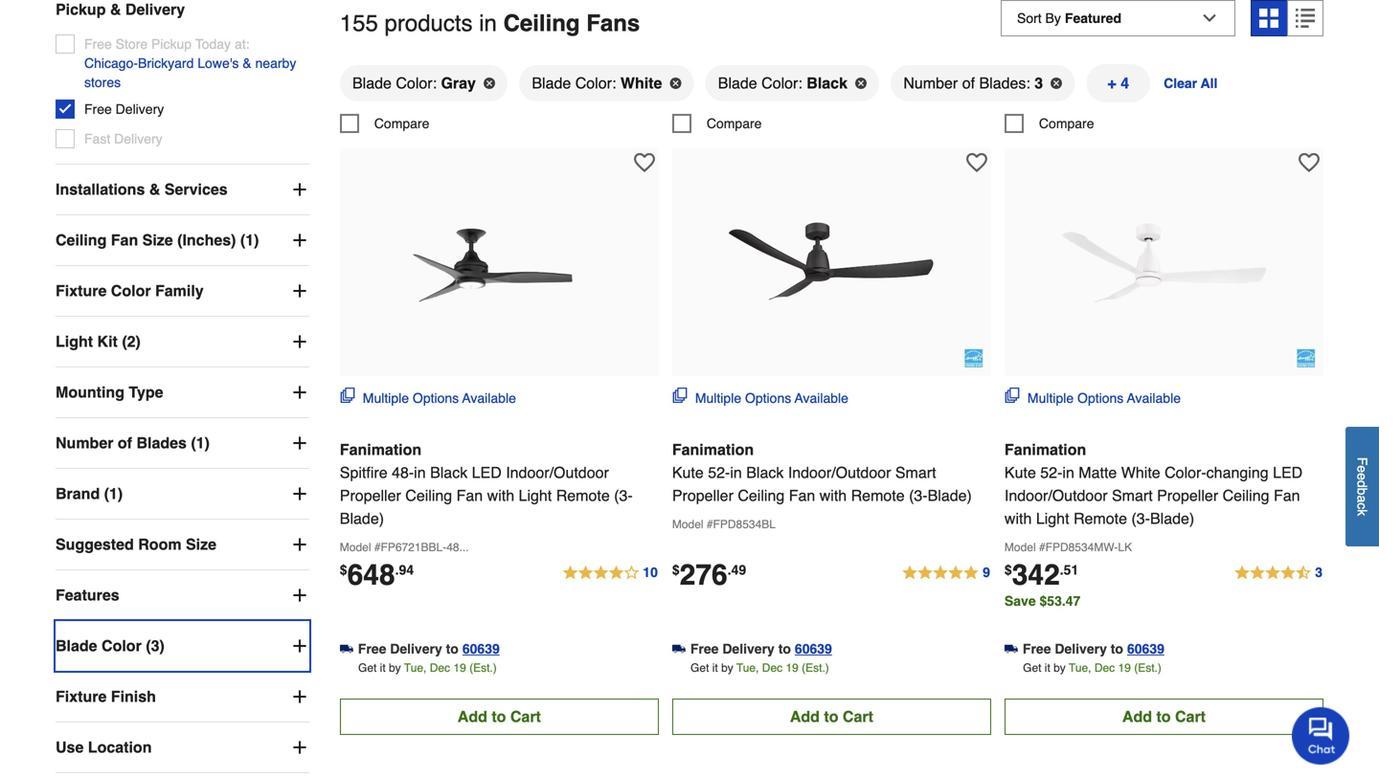 Task type: locate. For each thing, give the bounding box(es) containing it.
add to cart
[[458, 708, 541, 726], [790, 708, 874, 726], [1123, 708, 1206, 726]]

0 horizontal spatial available
[[462, 391, 516, 406]]

0 vertical spatial (1)
[[240, 231, 259, 249]]

ceiling up fpd8534bl
[[738, 487, 785, 505]]

2 horizontal spatial cart
[[1175, 708, 1206, 726]]

0 horizontal spatial fanimation
[[340, 441, 422, 459]]

0 horizontal spatial led
[[472, 464, 502, 482]]

fanimation inside fanimation kute 52-in black indoor/outdoor smart propeller ceiling fan with remote (3-blade)
[[672, 441, 754, 459]]

truck filled image down the save
[[1005, 643, 1018, 656]]

1 available from the left
[[462, 391, 516, 406]]

2 horizontal spatial options
[[1078, 391, 1124, 406]]

heart outline image down blade color: white
[[634, 152, 655, 173]]

$ inside $ 276 .49
[[672, 563, 680, 578]]

3 options from the left
[[1078, 391, 1124, 406]]

remote inside fanimation kute 52-in matte white color-changing led indoor/outdoor smart propeller ceiling fan with light remote (3-blade)
[[1074, 510, 1127, 528]]

compare inside the 1001006182 element
[[374, 116, 430, 131]]

fanimation kute 52-in matte white color-changing led indoor/outdoor smart propeller ceiling fan with light remote (3-blade) image
[[1059, 158, 1270, 369]]

#
[[707, 518, 713, 532], [374, 541, 381, 555], [1039, 541, 1046, 555]]

get
[[358, 662, 377, 675], [691, 662, 709, 675], [1023, 662, 1042, 675]]

blade down the features
[[56, 638, 97, 655]]

options up fanimation kute 52-in black indoor/outdoor smart propeller ceiling fan with remote (3-blade)
[[745, 391, 791, 406]]

propeller inside fanimation kute 52-in matte white color-changing led indoor/outdoor smart propeller ceiling fan with light remote (3-blade)
[[1157, 487, 1219, 505]]

1 vertical spatial number
[[56, 434, 113, 452]]

0 horizontal spatial add to cart
[[458, 708, 541, 726]]

black inside fanimation kute 52-in black indoor/outdoor smart propeller ceiling fan with remote (3-blade)
[[746, 464, 784, 482]]

2 horizontal spatial add
[[1123, 708, 1152, 726]]

compare for the 1001006182 element
[[374, 116, 430, 131]]

model
[[672, 518, 704, 532], [340, 541, 371, 555], [1005, 541, 1036, 555]]

ceiling down the changing at the bottom of the page
[[1223, 487, 1270, 505]]

multiple options available
[[363, 391, 516, 406], [695, 391, 849, 406], [1028, 391, 1181, 406]]

fixture finish button
[[56, 673, 309, 722]]

free store pickup today at:
[[84, 36, 250, 52]]

1 e from the top
[[1355, 466, 1370, 473]]

5 plus image from the top
[[290, 536, 309, 555]]

1 vertical spatial pickup
[[151, 36, 192, 52]]

4 plus image from the top
[[290, 586, 309, 605]]

with inside fanimation spitfire 48-in black led indoor/outdoor propeller ceiling fan with light remote (3- blade)
[[487, 487, 514, 505]]

plus image for fixture color family
[[290, 282, 309, 301]]

it down $ 276 .49
[[712, 662, 718, 675]]

compare inside 1002625432 element
[[1039, 116, 1094, 131]]

color:
[[396, 74, 437, 92], [575, 74, 616, 92], [762, 74, 803, 92]]

19
[[453, 662, 466, 675], [786, 662, 799, 675], [1118, 662, 1131, 675]]

3 19 from the left
[[1118, 662, 1131, 675]]

installations & services button
[[56, 165, 309, 215]]

.94
[[395, 563, 414, 578]]

1001006182 element
[[340, 114, 430, 133]]

black inside fanimation spitfire 48-in black led indoor/outdoor propeller ceiling fan with light remote (3- blade)
[[430, 464, 468, 482]]

with
[[487, 487, 514, 505], [820, 487, 847, 505], [1005, 510, 1032, 528]]

plus image inside fixture color family button
[[290, 282, 309, 301]]

1 fixture from the top
[[56, 282, 107, 300]]

1 vertical spatial (1)
[[191, 434, 210, 452]]

changing
[[1207, 464, 1269, 482]]

$ left .94
[[340, 563, 347, 578]]

0 horizontal spatial compare
[[374, 116, 430, 131]]

close circle filled image up the 1002537620 element
[[670, 77, 681, 89]]

155
[[340, 10, 378, 36]]

free delivery to 60639 down $53.47
[[1023, 642, 1165, 657]]

size for fan
[[142, 231, 173, 249]]

$
[[340, 563, 347, 578], [672, 563, 680, 578], [1005, 563, 1012, 578]]

2 fixture from the top
[[56, 688, 107, 706]]

in inside fanimation kute 52-in black indoor/outdoor smart propeller ceiling fan with remote (3-blade)
[[730, 464, 742, 482]]

multiple for fanimationkute 52-in black indoor/outdoor smart propeller ceiling fan with remote (3-blade) element
[[695, 391, 742, 406]]

2 horizontal spatial propeller
[[1157, 487, 1219, 505]]

52- inside fanimation kute 52-in black indoor/outdoor smart propeller ceiling fan with remote (3-blade)
[[708, 464, 730, 482]]

1 vertical spatial color
[[102, 638, 142, 655]]

1 vertical spatial white
[[1121, 464, 1161, 482]]

propeller for kute
[[672, 487, 734, 505]]

0 horizontal spatial get it by tue, dec 19 (est.)
[[358, 662, 497, 675]]

$ for 342
[[1005, 563, 1012, 578]]

fixture color family button
[[56, 266, 309, 316]]

compare down blade color: gray at the left top of page
[[374, 116, 430, 131]]

1 vertical spatial fixture
[[56, 688, 107, 706]]

multiple options available for fanimationkute 52-in black indoor/outdoor smart propeller ceiling fan with remote (3-blade) element
[[695, 391, 849, 406]]

e up d
[[1355, 466, 1370, 473]]

fixture up use
[[56, 688, 107, 706]]

1 plus image from the top
[[290, 231, 309, 250]]

3 plus image from the top
[[290, 434, 309, 453]]

1 horizontal spatial multiple options available link
[[672, 388, 849, 408]]

2 led from the left
[[1273, 464, 1303, 482]]

1 horizontal spatial it
[[712, 662, 718, 675]]

matte
[[1079, 464, 1117, 482]]

1 propeller from the left
[[340, 487, 401, 505]]

3 by from the left
[[1054, 662, 1066, 675]]

1 horizontal spatial energy star qualified image
[[1297, 349, 1316, 368]]

0 horizontal spatial (est.)
[[469, 662, 497, 675]]

& up store
[[110, 1, 121, 18]]

2 free delivery to 60639 from the left
[[691, 642, 832, 657]]

fanimation inside fanimation kute 52-in matte white color-changing led indoor/outdoor smart propeller ceiling fan with light remote (3-blade)
[[1005, 441, 1086, 459]]

3 available from the left
[[1127, 391, 1181, 406]]

1002625432 element
[[1005, 114, 1094, 133]]

by for 3rd 60639 button from the right
[[389, 662, 401, 675]]

pickup up the brickyard
[[151, 36, 192, 52]]

3 60639 from the left
[[1127, 642, 1165, 657]]

add to cart button
[[340, 699, 659, 736], [672, 699, 991, 736], [1005, 699, 1324, 736]]

plus image inside fixture finish button
[[290, 688, 309, 707]]

1 energy star qualified image from the left
[[965, 349, 984, 368]]

compare
[[374, 116, 430, 131], [707, 116, 762, 131], [1039, 116, 1094, 131]]

2 e from the top
[[1355, 473, 1370, 481]]

1 horizontal spatial (est.)
[[802, 662, 829, 675]]

blade up the 1002537620 element
[[718, 74, 757, 92]]

0 horizontal spatial pickup
[[56, 1, 106, 18]]

model up the 648
[[340, 541, 371, 555]]

2 fanimation from the left
[[672, 441, 754, 459]]

plus image inside use location button
[[290, 739, 309, 758]]

3 it from the left
[[1045, 662, 1051, 675]]

3 fanimation from the left
[[1005, 441, 1086, 459]]

plus image for features
[[290, 586, 309, 605]]

in up fpd8534bl
[[730, 464, 742, 482]]

by down $53.47
[[1054, 662, 1066, 675]]

2 horizontal spatial (est.)
[[1134, 662, 1162, 675]]

c
[[1355, 503, 1370, 510]]

close circle filled image right gray
[[484, 77, 495, 89]]

+
[[1108, 74, 1117, 92]]

color inside button
[[111, 282, 151, 300]]

1 horizontal spatial truck filled image
[[1005, 643, 1018, 656]]

$ inside $ 648 .94
[[340, 563, 347, 578]]

52- for matte
[[1041, 464, 1063, 482]]

2 horizontal spatial add to cart button
[[1005, 699, 1324, 736]]

kit
[[97, 333, 118, 351]]

1 by from the left
[[389, 662, 401, 675]]

2 horizontal spatial add to cart
[[1123, 708, 1206, 726]]

save
[[1005, 594, 1036, 609]]

2 horizontal spatial multiple options available
[[1028, 391, 1181, 406]]

1 $ from the left
[[340, 563, 347, 578]]

4 plus image from the top
[[290, 485, 309, 504]]

free delivery to 60639 down .49
[[691, 642, 832, 657]]

multiple options available up "48-"
[[363, 391, 516, 406]]

2 multiple options available from the left
[[695, 391, 849, 406]]

model for kute 52-in matte white color-changing led indoor/outdoor smart propeller ceiling fan with light remote (3-blade)
[[1005, 541, 1036, 555]]

fanimation kute 52-in black indoor/outdoor smart propeller ceiling fan with remote (3-blade)
[[672, 441, 972, 505]]

0 horizontal spatial 60639 button
[[463, 640, 500, 659]]

free down stores
[[84, 102, 112, 117]]

2 horizontal spatial indoor/outdoor
[[1005, 487, 1108, 505]]

delivery down $53.47
[[1055, 642, 1107, 657]]

model up 276
[[672, 518, 704, 532]]

get it by tue, dec 19 (est.)
[[358, 662, 497, 675], [691, 662, 829, 675], [1023, 662, 1162, 675]]

1 vertical spatial 3
[[1315, 565, 1323, 580]]

0 horizontal spatial add
[[458, 708, 487, 726]]

2 options from the left
[[745, 391, 791, 406]]

(1) right brand
[[104, 485, 123, 503]]

2 60639 from the left
[[795, 642, 832, 657]]

plus image for number of blades
[[290, 434, 309, 453]]

plus image inside suggested room size button
[[290, 536, 309, 555]]

plus image
[[290, 231, 309, 250], [290, 383, 309, 402], [290, 434, 309, 453], [290, 485, 309, 504], [290, 536, 309, 555], [290, 637, 309, 656], [290, 688, 309, 707]]

color left family on the top of the page
[[111, 282, 151, 300]]

multiple options available up matte
[[1028, 391, 1181, 406]]

room
[[138, 536, 182, 554]]

smart inside fanimation kute 52-in matte white color-changing led indoor/outdoor smart propeller ceiling fan with light remote (3-blade)
[[1112, 487, 1153, 505]]

0 horizontal spatial cart
[[510, 708, 541, 726]]

size right room at the bottom of the page
[[186, 536, 217, 554]]

1 free delivery to 60639 from the left
[[358, 642, 500, 657]]

10 button
[[562, 562, 659, 585]]

2 horizontal spatial compare
[[1039, 116, 1094, 131]]

kute left matte
[[1005, 464, 1036, 482]]

model up 342
[[1005, 541, 1036, 555]]

number for number of blades (1)
[[56, 434, 113, 452]]

fpd8534mw-
[[1046, 541, 1118, 555]]

1 horizontal spatial #
[[707, 518, 713, 532]]

in inside fanimation kute 52-in matte white color-changing led indoor/outdoor smart propeller ceiling fan with light remote (3-blade)
[[1063, 464, 1075, 482]]

fan inside fanimation kute 52-in matte white color-changing led indoor/outdoor smart propeller ceiling fan with light remote (3-blade)
[[1274, 487, 1300, 505]]

in left matte
[[1063, 464, 1075, 482]]

3 add from the left
[[1123, 708, 1152, 726]]

truck filled image
[[672, 643, 686, 656], [1005, 643, 1018, 656]]

2 close circle filled image from the left
[[670, 77, 681, 89]]

energy star qualified image inside fanimationkute 52-in matte white color-changing led indoor/outdoor smart propeller ceiling fan with light remote (3-blade) 'element'
[[1297, 349, 1316, 368]]

0 horizontal spatial of
[[118, 434, 132, 452]]

1 horizontal spatial number
[[904, 74, 958, 92]]

number up 'brand (1)'
[[56, 434, 113, 452]]

52- left matte
[[1041, 464, 1063, 482]]

1 horizontal spatial blade)
[[928, 487, 972, 505]]

blade up the 1001006182 element
[[352, 74, 392, 92]]

free for 3rd 60639 button
[[1023, 642, 1051, 657]]

4.5 stars image
[[1234, 562, 1324, 585]]

1 horizontal spatial heart outline image
[[966, 152, 987, 173]]

free right truck filled image
[[358, 642, 386, 657]]

mounting
[[56, 384, 124, 401]]

2 horizontal spatial get
[[1023, 662, 1042, 675]]

fanimation inside fanimation spitfire 48-in black led indoor/outdoor propeller ceiling fan with light remote (3- blade)
[[340, 441, 422, 459]]

2 horizontal spatial 60639 button
[[1127, 640, 1165, 659]]

(3-
[[614, 487, 633, 505], [909, 487, 928, 505], [1132, 510, 1150, 528]]

pickup
[[56, 1, 106, 18], [151, 36, 192, 52]]

get for 3rd 60639 button
[[1023, 662, 1042, 675]]

1 color: from the left
[[396, 74, 437, 92]]

1 fanimation from the left
[[340, 441, 422, 459]]

2 get it by tue, dec 19 (est.) from the left
[[691, 662, 829, 675]]

truck filled image for 2nd 60639 button from left
[[672, 643, 686, 656]]

remote
[[556, 487, 610, 505], [851, 487, 905, 505], [1074, 510, 1127, 528]]

in right products
[[479, 10, 497, 36]]

60639 for 2nd 60639 button from left
[[795, 642, 832, 657]]

with inside fanimation kute 52-in black indoor/outdoor smart propeller ceiling fan with remote (3-blade)
[[820, 487, 847, 505]]

plus image
[[290, 180, 309, 199], [290, 282, 309, 301], [290, 332, 309, 352], [290, 586, 309, 605], [290, 739, 309, 758]]

truck filled image down 276
[[672, 643, 686, 656]]

use
[[56, 739, 84, 757]]

(3- inside fanimation kute 52-in matte white color-changing led indoor/outdoor smart propeller ceiling fan with light remote (3-blade)
[[1132, 510, 1150, 528]]

color: for white
[[575, 74, 616, 92]]

it down actual price $648.94 element
[[380, 662, 386, 675]]

1 get from the left
[[358, 662, 377, 675]]

1 compare from the left
[[374, 116, 430, 131]]

black
[[807, 74, 848, 92], [430, 464, 468, 482], [746, 464, 784, 482]]

1 vertical spatial of
[[118, 434, 132, 452]]

2 horizontal spatial (1)
[[240, 231, 259, 249]]

of left the blades
[[118, 434, 132, 452]]

blade) down "spitfire"
[[340, 510, 384, 528]]

blade color: gray
[[352, 74, 476, 92]]

close circle filled image for black
[[855, 77, 867, 89]]

grid view image
[[1260, 9, 1279, 28]]

0 horizontal spatial by
[[389, 662, 401, 675]]

multiple options available link for fanimationkute 52-in matte white color-changing led indoor/outdoor smart propeller ceiling fan with light remote (3-blade) 'element'
[[1005, 388, 1181, 408]]

propeller for spitfire
[[340, 487, 401, 505]]

0 vertical spatial 3
[[1035, 74, 1043, 92]]

blade) inside fanimation kute 52-in matte white color-changing led indoor/outdoor smart propeller ceiling fan with light remote (3-blade)
[[1150, 510, 1195, 528]]

1 heart outline image from the left
[[634, 152, 655, 173]]

close circle filled image
[[855, 77, 867, 89], [1051, 77, 1063, 89]]

color: left gray
[[396, 74, 437, 92]]

get down save $53.47
[[1023, 662, 1042, 675]]

kute up 'model # fpd8534bl'
[[672, 464, 704, 482]]

available up color-
[[1127, 391, 1181, 406]]

blade) inside fanimation spitfire 48-in black led indoor/outdoor propeller ceiling fan with light remote (3- blade)
[[340, 510, 384, 528]]

60639 button
[[463, 640, 500, 659], [795, 640, 832, 659], [1127, 640, 1165, 659]]

1 plus image from the top
[[290, 180, 309, 199]]

2 horizontal spatial (3-
[[1132, 510, 1150, 528]]

0 horizontal spatial #
[[374, 541, 381, 555]]

get down the 648
[[358, 662, 377, 675]]

truck filled image
[[340, 643, 353, 656]]

led right "48-"
[[472, 464, 502, 482]]

& inside "chicago-brickyard lowe's & nearby stores"
[[243, 56, 252, 71]]

$ for 276
[[672, 563, 680, 578]]

2 by from the left
[[721, 662, 734, 675]]

propeller down color-
[[1157, 487, 1219, 505]]

available up fanimation spitfire 48-in black led indoor/outdoor propeller ceiling fan with light remote (3- blade) at the bottom left of the page
[[462, 391, 516, 406]]

by down $ 648 .94
[[389, 662, 401, 675]]

number left 'blades:'
[[904, 74, 958, 92]]

2 dec from the left
[[762, 662, 783, 675]]

2 color: from the left
[[575, 74, 616, 92]]

1 vertical spatial smart
[[1112, 487, 1153, 505]]

1 horizontal spatial cart
[[843, 708, 874, 726]]

gray
[[441, 74, 476, 92]]

e up b
[[1355, 473, 1370, 481]]

1 horizontal spatial get
[[691, 662, 709, 675]]

fanimationkute 52-in matte white color-changing led indoor/outdoor smart propeller ceiling fan with light remote (3-blade) element
[[1005, 148, 1324, 376]]

1 horizontal spatial 60639
[[795, 642, 832, 657]]

color: down the fans
[[575, 74, 616, 92]]

delivery
[[125, 1, 185, 18], [116, 102, 164, 117], [114, 131, 163, 147], [390, 642, 442, 657], [723, 642, 775, 657], [1055, 642, 1107, 657]]

model # fpd8534bl
[[672, 518, 776, 532]]

close circle filled image right blade color: black
[[855, 77, 867, 89]]

2 compare from the left
[[707, 116, 762, 131]]

2 energy star qualified image from the left
[[1297, 349, 1316, 368]]

1 horizontal spatial propeller
[[672, 487, 734, 505]]

energy star qualified image
[[965, 349, 984, 368], [1297, 349, 1316, 368]]

of left 'blades:'
[[962, 74, 975, 92]]

0 horizontal spatial options
[[413, 391, 459, 406]]

smart
[[896, 464, 936, 482], [1112, 487, 1153, 505]]

free
[[84, 36, 112, 52], [84, 102, 112, 117], [358, 642, 386, 657], [691, 642, 719, 657], [1023, 642, 1051, 657]]

2 plus image from the top
[[290, 383, 309, 402]]

1 horizontal spatial close circle filled image
[[1051, 77, 1063, 89]]

1 horizontal spatial indoor/outdoor
[[788, 464, 891, 482]]

blade color (3)
[[56, 638, 165, 655]]

0 horizontal spatial 19
[[453, 662, 466, 675]]

0 horizontal spatial blade)
[[340, 510, 384, 528]]

0 horizontal spatial &
[[110, 1, 121, 18]]

white down the fans
[[621, 74, 662, 92]]

2 get from the left
[[691, 662, 709, 675]]

compare for 1002625432 element
[[1039, 116, 1094, 131]]

2 available from the left
[[795, 391, 849, 406]]

2 horizontal spatial with
[[1005, 510, 1032, 528]]

chicago-brickyard lowe's & nearby stores
[[84, 56, 296, 90]]

options up matte
[[1078, 391, 1124, 406]]

compare down + 4 button
[[1039, 116, 1094, 131]]

mounting type
[[56, 384, 163, 401]]

1 horizontal spatial get it by tue, dec 19 (est.)
[[691, 662, 829, 675]]

0 vertical spatial light
[[56, 333, 93, 351]]

(3- up 5 stars image
[[909, 487, 928, 505]]

3 add to cart from the left
[[1123, 708, 1206, 726]]

6 plus image from the top
[[290, 637, 309, 656]]

2 multiple from the left
[[695, 391, 742, 406]]

52- for black
[[708, 464, 730, 482]]

3
[[1035, 74, 1043, 92], [1315, 565, 1323, 580]]

3 multiple options available from the left
[[1028, 391, 1181, 406]]

free delivery to 60639 right truck filled image
[[358, 642, 500, 657]]

fanimation up matte
[[1005, 441, 1086, 459]]

5 stars image
[[902, 562, 991, 585]]

fixture for fixture color family
[[56, 282, 107, 300]]

0 horizontal spatial black
[[430, 464, 468, 482]]

1 close circle filled image from the left
[[855, 77, 867, 89]]

1 horizontal spatial compare
[[707, 116, 762, 131]]

2 vertical spatial &
[[149, 181, 160, 198]]

blade)
[[928, 487, 972, 505], [340, 510, 384, 528], [1150, 510, 1195, 528]]

blade down 155 products in ceiling fans
[[532, 74, 571, 92]]

kute inside fanimation kute 52-in black indoor/outdoor smart propeller ceiling fan with remote (3-blade)
[[672, 464, 704, 482]]

# up actual price $648.94 element
[[374, 541, 381, 555]]

close circle filled image up 1002625432 element
[[1051, 77, 1063, 89]]

# up $ 276 .49
[[707, 518, 713, 532]]

52-
[[708, 464, 730, 482], [1041, 464, 1063, 482]]

0 horizontal spatial truck filled image
[[672, 643, 686, 656]]

0 vertical spatial of
[[962, 74, 975, 92]]

close circle filled image for white
[[670, 77, 681, 89]]

60639 for 3rd 60639 button from the right
[[463, 642, 500, 657]]

color: up the 1002537620 element
[[762, 74, 803, 92]]

size for room
[[186, 536, 217, 554]]

1 truck filled image from the left
[[672, 643, 686, 656]]

0 horizontal spatial get
[[358, 662, 377, 675]]

blade for blade color: black
[[718, 74, 757, 92]]

list view image
[[1296, 9, 1315, 28]]

truck filled image for 3rd 60639 button
[[1005, 643, 1018, 656]]

lowe's
[[198, 56, 239, 71]]

2 horizontal spatial multiple options available link
[[1005, 388, 1181, 408]]

2 kute from the left
[[1005, 464, 1036, 482]]

model # fpd8534mw-lk
[[1005, 541, 1132, 555]]

3 propeller from the left
[[1157, 487, 1219, 505]]

multiple options available up fanimation kute 52-in black indoor/outdoor smart propeller ceiling fan with remote (3-blade)
[[695, 391, 849, 406]]

3 multiple from the left
[[1028, 391, 1074, 406]]

fanimation kute 52-in black indoor/outdoor smart propeller ceiling fan with remote (3-blade) image
[[726, 158, 937, 369]]

blade) up 5 stars image
[[928, 487, 972, 505]]

lk
[[1118, 541, 1132, 555]]

to
[[446, 642, 459, 657], [778, 642, 791, 657], [1111, 642, 1124, 657], [492, 708, 506, 726], [824, 708, 839, 726], [1157, 708, 1171, 726]]

2 horizontal spatial tue,
[[1069, 662, 1092, 675]]

plus image inside mounting type button
[[290, 383, 309, 402]]

0 horizontal spatial it
[[380, 662, 386, 675]]

fixture inside fixture color family button
[[56, 282, 107, 300]]

3 dec from the left
[[1095, 662, 1115, 675]]

available up fanimation kute 52-in black indoor/outdoor smart propeller ceiling fan with remote (3-blade)
[[795, 391, 849, 406]]

1 52- from the left
[[708, 464, 730, 482]]

2 horizontal spatial fanimation
[[1005, 441, 1086, 459]]

options for fanimationkute 52-in black indoor/outdoor smart propeller ceiling fan with remote (3-blade) element
[[745, 391, 791, 406]]

2 horizontal spatial model
[[1005, 541, 1036, 555]]

&
[[110, 1, 121, 18], [243, 56, 252, 71], [149, 181, 160, 198]]

available for fanimationkute 52-in matte white color-changing led indoor/outdoor smart propeller ceiling fan with light remote (3-blade) 'element'
[[1127, 391, 1181, 406]]

size inside button
[[186, 536, 217, 554]]

plus image inside installations & services button
[[290, 180, 309, 199]]

2 horizontal spatial #
[[1039, 541, 1046, 555]]

options up "48-"
[[413, 391, 459, 406]]

delivery down .49
[[723, 642, 775, 657]]

it down save $53.47
[[1045, 662, 1051, 675]]

3 color: from the left
[[762, 74, 803, 92]]

1 kute from the left
[[672, 464, 704, 482]]

e
[[1355, 466, 1370, 473], [1355, 473, 1370, 481]]

1 horizontal spatial with
[[820, 487, 847, 505]]

0 horizontal spatial multiple options available link
[[340, 388, 516, 408]]

0 vertical spatial number
[[904, 74, 958, 92]]

1 horizontal spatial add
[[790, 708, 820, 726]]

by down 'actual price $276.49' element
[[721, 662, 734, 675]]

actual price $648.94 element
[[340, 559, 414, 592]]

60639
[[463, 642, 500, 657], [795, 642, 832, 657], [1127, 642, 1165, 657]]

plus image for ceiling fan size (inches)
[[290, 231, 309, 250]]

7 plus image from the top
[[290, 688, 309, 707]]

blade color: black
[[718, 74, 848, 92]]

blade) inside fanimation kute 52-in black indoor/outdoor smart propeller ceiling fan with remote (3-blade)
[[928, 487, 972, 505]]

2 52- from the left
[[1041, 464, 1063, 482]]

155 products in ceiling fans
[[340, 10, 640, 36]]

free down 276
[[691, 642, 719, 657]]

fixture inside fixture finish button
[[56, 688, 107, 706]]

(1) right the blades
[[191, 434, 210, 452]]

ceiling
[[503, 10, 580, 36], [56, 231, 107, 249], [405, 487, 452, 505], [738, 487, 785, 505], [1223, 487, 1270, 505]]

1 vertical spatial light
[[519, 487, 552, 505]]

ceiling down the installations on the left top
[[56, 231, 107, 249]]

plus image inside features button
[[290, 586, 309, 605]]

led right the changing at the bottom of the page
[[1273, 464, 1303, 482]]

of inside list box
[[962, 74, 975, 92]]

free down save $53.47
[[1023, 642, 1051, 657]]

3 free delivery to 60639 from the left
[[1023, 642, 1165, 657]]

remote inside fanimation kute 52-in black indoor/outdoor smart propeller ceiling fan with remote (3-blade)
[[851, 487, 905, 505]]

propeller inside fanimation spitfire 48-in black led indoor/outdoor propeller ceiling fan with light remote (3- blade)
[[340, 487, 401, 505]]

2 horizontal spatial remote
[[1074, 510, 1127, 528]]

2 horizontal spatial available
[[1127, 391, 1181, 406]]

# up the $ 342 .51 on the right
[[1039, 541, 1046, 555]]

0 horizontal spatial 3
[[1035, 74, 1043, 92]]

pickup & delivery
[[56, 1, 185, 18]]

with for light
[[487, 487, 514, 505]]

(inches)
[[177, 231, 236, 249]]

fast
[[84, 131, 110, 147]]

propeller down "spitfire"
[[340, 487, 401, 505]]

1 horizontal spatial tue,
[[737, 662, 759, 675]]

3 inside 4.5 stars image
[[1315, 565, 1323, 580]]

f
[[1355, 457, 1370, 466]]

2 truck filled image from the left
[[1005, 643, 1018, 656]]

1 dec from the left
[[430, 662, 450, 675]]

pickup up chicago-
[[56, 1, 106, 18]]

free delivery to 60639
[[358, 642, 500, 657], [691, 642, 832, 657], [1023, 642, 1165, 657]]

in right "spitfire"
[[414, 464, 426, 482]]

in inside fanimation spitfire 48-in black led indoor/outdoor propeller ceiling fan with light remote (3- blade)
[[414, 464, 426, 482]]

2 multiple options available link from the left
[[672, 388, 849, 408]]

blade) down color-
[[1150, 510, 1195, 528]]

$ right 9
[[1005, 563, 1012, 578]]

1 horizontal spatial 52-
[[1041, 464, 1063, 482]]

in for fanimation kute 52-in black indoor/outdoor smart propeller ceiling fan with remote (3-blade)
[[730, 464, 742, 482]]

white right matte
[[1121, 464, 1161, 482]]

2 horizontal spatial 60639
[[1127, 642, 1165, 657]]

# for fanimation kute 52-in black indoor/outdoor smart propeller ceiling fan with remote (3-blade)
[[707, 518, 713, 532]]

close circle filled image
[[484, 77, 495, 89], [670, 77, 681, 89]]

fixture
[[56, 282, 107, 300], [56, 688, 107, 706]]

2 it from the left
[[712, 662, 718, 675]]

white inside list box
[[621, 74, 662, 92]]

brand (1)
[[56, 485, 123, 503]]

2 plus image from the top
[[290, 282, 309, 301]]

energy star qualified image inside fanimationkute 52-in black indoor/outdoor smart propeller ceiling fan with remote (3-blade) element
[[965, 349, 984, 368]]

ceiling down "48-"
[[405, 487, 452, 505]]

1 60639 from the left
[[463, 642, 500, 657]]

1 60639 button from the left
[[463, 640, 500, 659]]

+ 4 button
[[1087, 64, 1151, 102]]

1 horizontal spatial black
[[746, 464, 784, 482]]

indoor/outdoor
[[506, 464, 609, 482], [788, 464, 891, 482], [1005, 487, 1108, 505]]

0 horizontal spatial close circle filled image
[[855, 77, 867, 89]]

list box
[[340, 64, 1324, 114]]

(est.)
[[469, 662, 497, 675], [802, 662, 829, 675], [1134, 662, 1162, 675]]

get down 276
[[691, 662, 709, 675]]

free up chicago-
[[84, 36, 112, 52]]

0 horizontal spatial tue,
[[404, 662, 427, 675]]

3 $ from the left
[[1005, 563, 1012, 578]]

compare inside the 1002537620 element
[[707, 116, 762, 131]]

0 vertical spatial &
[[110, 1, 121, 18]]

2 propeller from the left
[[672, 487, 734, 505]]

propeller
[[340, 487, 401, 505], [672, 487, 734, 505], [1157, 487, 1219, 505]]

1 get it by tue, dec 19 (est.) from the left
[[358, 662, 497, 675]]

2 add to cart from the left
[[790, 708, 874, 726]]

installations
[[56, 181, 145, 198]]

1 horizontal spatial dec
[[762, 662, 783, 675]]

3 get it by tue, dec 19 (est.) from the left
[[1023, 662, 1162, 675]]

heart outline image
[[634, 152, 655, 173], [966, 152, 987, 173]]

white
[[621, 74, 662, 92], [1121, 464, 1161, 482]]

& down at: on the top
[[243, 56, 252, 71]]

number for number of blades: 3
[[904, 74, 958, 92]]

1 tue, from the left
[[404, 662, 427, 675]]

fanimation spitfire 48-in black led indoor/outdoor propeller ceiling fan with light remote (3-blade) image
[[394, 158, 605, 369]]

heart outline image down number of blades: 3
[[966, 152, 987, 173]]

3 plus image from the top
[[290, 332, 309, 352]]

1 horizontal spatial color:
[[575, 74, 616, 92]]

0 vertical spatial color
[[111, 282, 151, 300]]

2 horizontal spatial by
[[1054, 662, 1066, 675]]

$ inside the $ 342 .51
[[1005, 563, 1012, 578]]

1 horizontal spatial 60639 button
[[795, 640, 832, 659]]

1 close circle filled image from the left
[[484, 77, 495, 89]]

number inside list box
[[904, 74, 958, 92]]

options
[[413, 391, 459, 406], [745, 391, 791, 406], [1078, 391, 1124, 406]]

1 vertical spatial size
[[186, 536, 217, 554]]

clear all button
[[1162, 64, 1220, 102]]

3 compare from the left
[[1039, 116, 1094, 131]]

color left (3) at bottom
[[102, 638, 142, 655]]

kute inside fanimation kute 52-in matte white color-changing led indoor/outdoor smart propeller ceiling fan with light remote (3-blade)
[[1005, 464, 1036, 482]]

1 horizontal spatial add to cart button
[[672, 699, 991, 736]]

0 horizontal spatial indoor/outdoor
[[506, 464, 609, 482]]

52- inside fanimation kute 52-in matte white color-changing led indoor/outdoor smart propeller ceiling fan with light remote (3-blade)
[[1041, 464, 1063, 482]]

heart outline image
[[1299, 152, 1320, 173]]

$ 276 .49
[[672, 559, 746, 592]]

light inside fanimation spitfire 48-in black led indoor/outdoor propeller ceiling fan with light remote (3- blade)
[[519, 487, 552, 505]]

0 horizontal spatial 60639
[[463, 642, 500, 657]]

blade for blade color: gray
[[352, 74, 392, 92]]

(1) right "(inches)" in the left top of the page
[[240, 231, 259, 249]]

3 multiple options available link from the left
[[1005, 388, 1181, 408]]

fixture up light kit (2)
[[56, 282, 107, 300]]

0 horizontal spatial 52-
[[708, 464, 730, 482]]

(3- up lk
[[1132, 510, 1150, 528]]

propeller inside fanimation kute 52-in black indoor/outdoor smart propeller ceiling fan with remote (3-blade)
[[672, 487, 734, 505]]

light
[[56, 333, 93, 351], [519, 487, 552, 505], [1036, 510, 1070, 528]]

2 close circle filled image from the left
[[1051, 77, 1063, 89]]

52- up 'model # fpd8534bl'
[[708, 464, 730, 482]]

& inside button
[[149, 181, 160, 198]]

2 horizontal spatial $
[[1005, 563, 1012, 578]]



Task type: describe. For each thing, give the bounding box(es) containing it.
1 add to cart button from the left
[[340, 699, 659, 736]]

ceiling inside fanimation spitfire 48-in black led indoor/outdoor propeller ceiling fan with light remote (3- blade)
[[405, 487, 452, 505]]

1 multiple from the left
[[363, 391, 409, 406]]

plus image for blade color
[[290, 637, 309, 656]]

f e e d b a c k
[[1355, 457, 1370, 516]]

brickyard
[[138, 56, 194, 71]]

1 multiple options available link from the left
[[340, 388, 516, 408]]

$ 648 .94
[[340, 559, 414, 592]]

60639 for 3rd 60639 button
[[1127, 642, 1165, 657]]

finish
[[111, 688, 156, 706]]

location
[[88, 739, 152, 757]]

fixture color family
[[56, 282, 204, 300]]

fanimationkute 52-in black indoor/outdoor smart propeller ceiling fan with remote (3-blade) element
[[672, 148, 991, 376]]

48-
[[392, 464, 414, 482]]

fp6721bbl-
[[381, 541, 447, 555]]

get for 3rd 60639 button from the right
[[358, 662, 377, 675]]

today
[[195, 36, 231, 52]]

free delivery
[[84, 102, 164, 117]]

2 cart from the left
[[843, 708, 874, 726]]

342
[[1012, 559, 1060, 592]]

0 horizontal spatial light
[[56, 333, 93, 351]]

of for blades
[[118, 434, 132, 452]]

ceiling left the fans
[[503, 10, 580, 36]]

fanimation kute 52-in matte white color-changing led indoor/outdoor smart propeller ceiling fan with light remote (3-blade)
[[1005, 441, 1303, 528]]

ceiling inside fanimation kute 52-in matte white color-changing led indoor/outdoor smart propeller ceiling fan with light remote (3-blade)
[[1223, 487, 1270, 505]]

1 (est.) from the left
[[469, 662, 497, 675]]

with inside fanimation kute 52-in matte white color-changing led indoor/outdoor smart propeller ceiling fan with light remote (3-blade)
[[1005, 510, 1032, 528]]

1 it from the left
[[380, 662, 386, 675]]

features
[[56, 587, 119, 605]]

list box containing blade color:
[[340, 64, 1324, 114]]

led inside fanimation kute 52-in matte white color-changing led indoor/outdoor smart propeller ceiling fan with light remote (3-blade)
[[1273, 464, 1303, 482]]

& for services
[[149, 181, 160, 198]]

indoor/outdoor inside fanimation kute 52-in matte white color-changing led indoor/outdoor smart propeller ceiling fan with light remote (3-blade)
[[1005, 487, 1108, 505]]

color-
[[1165, 464, 1207, 482]]

k
[[1355, 510, 1370, 516]]

installations & services
[[56, 181, 228, 198]]

model # fp6721bbl-48...
[[340, 541, 469, 555]]

blade for blade color (3)
[[56, 638, 97, 655]]

1 multiple options available from the left
[[363, 391, 516, 406]]

9
[[983, 565, 990, 580]]

delivery down 'free delivery'
[[114, 131, 163, 147]]

number of blades: 3
[[904, 74, 1043, 92]]

fast delivery
[[84, 131, 163, 147]]

3 button
[[1234, 562, 1324, 585]]

free for 3rd 60639 button from the right
[[358, 642, 386, 657]]

use location
[[56, 739, 152, 757]]

in for fanimation spitfire 48-in black led indoor/outdoor propeller ceiling fan with light remote (3- blade)
[[414, 464, 426, 482]]

$53.47
[[1040, 594, 1081, 609]]

chicago-brickyard lowe's & nearby stores button
[[84, 54, 309, 92]]

suggested room size button
[[56, 520, 309, 570]]

features button
[[56, 571, 309, 621]]

fan inside fanimation kute 52-in black indoor/outdoor smart propeller ceiling fan with remote (3-blade)
[[789, 487, 815, 505]]

actual price $342.51 element
[[1005, 559, 1079, 592]]

model for kute 52-in black indoor/outdoor smart propeller ceiling fan with remote (3-blade)
[[672, 518, 704, 532]]

b
[[1355, 488, 1370, 496]]

1 19 from the left
[[453, 662, 466, 675]]

get for 2nd 60639 button from left
[[691, 662, 709, 675]]

(3- inside fanimation spitfire 48-in black led indoor/outdoor propeller ceiling fan with light remote (3- blade)
[[614, 487, 633, 505]]

plus image for fixture finish
[[290, 688, 309, 707]]

2 add to cart button from the left
[[672, 699, 991, 736]]

indoor/outdoor inside fanimation spitfire 48-in black led indoor/outdoor propeller ceiling fan with light remote (3- blade)
[[506, 464, 609, 482]]

store
[[116, 36, 148, 52]]

black for fanimation kute 52-in black indoor/outdoor smart propeller ceiling fan with remote (3-blade)
[[746, 464, 784, 482]]

3 cart from the left
[[1175, 708, 1206, 726]]

multiple for fanimationkute 52-in matte white color-changing led indoor/outdoor smart propeller ceiling fan with light remote (3-blade) 'element'
[[1028, 391, 1074, 406]]

number of blades (1)
[[56, 434, 210, 452]]

model for spitfire 48-in black led indoor/outdoor propeller ceiling fan with light remote (3- blade)
[[340, 541, 371, 555]]

blade color: white
[[532, 74, 662, 92]]

1 options from the left
[[413, 391, 459, 406]]

kute for kute 52-in black indoor/outdoor smart propeller ceiling fan with remote (3-blade)
[[672, 464, 704, 482]]

chat invite button image
[[1292, 707, 1351, 765]]

led inside fanimation spitfire 48-in black led indoor/outdoor propeller ceiling fan with light remote (3- blade)
[[472, 464, 502, 482]]

blade for blade color: white
[[532, 74, 571, 92]]

delivery up fast delivery at the left of the page
[[116, 102, 164, 117]]

suggested
[[56, 536, 134, 554]]

276
[[680, 559, 728, 592]]

products
[[385, 10, 473, 36]]

black for fanimation spitfire 48-in black led indoor/outdoor propeller ceiling fan with light remote (3- blade)
[[430, 464, 468, 482]]

fixture finish
[[56, 688, 156, 706]]

fanimation spitfire 48-in black led indoor/outdoor propeller ceiling fan with light remote (3- blade)
[[340, 441, 633, 528]]

blades:
[[979, 74, 1031, 92]]

multiple options available for fanimationkute 52-in matte white color-changing led indoor/outdoor smart propeller ceiling fan with light remote (3-blade) 'element'
[[1028, 391, 1181, 406]]

3 add to cart button from the left
[[1005, 699, 1324, 736]]

by for 2nd 60639 button from left
[[721, 662, 734, 675]]

plus image for brand
[[290, 485, 309, 504]]

$ for 648
[[340, 563, 347, 578]]

2 add from the left
[[790, 708, 820, 726]]

1 add to cart from the left
[[458, 708, 541, 726]]

fanimation for fanimation spitfire 48-in black led indoor/outdoor propeller ceiling fan with light remote (3- blade)
[[340, 441, 422, 459]]

compare for the 1002537620 element
[[707, 116, 762, 131]]

get it by tue, dec 19 (est.) for 3rd 60639 button
[[1023, 662, 1162, 675]]

9 button
[[902, 562, 991, 585]]

plus image for light kit
[[290, 332, 309, 352]]

delivery up free store pickup today at:
[[125, 1, 185, 18]]

0 horizontal spatial (1)
[[104, 485, 123, 503]]

save $53.47
[[1005, 594, 1081, 609]]

close circle filled image for 3
[[1051, 77, 1063, 89]]

chicago-
[[84, 56, 138, 71]]

plus image for installations & services
[[290, 180, 309, 199]]

2 19 from the left
[[786, 662, 799, 675]]

fan inside fanimation spitfire 48-in black led indoor/outdoor propeller ceiling fan with light remote (3- blade)
[[457, 487, 483, 505]]

at:
[[235, 36, 250, 52]]

spitfire
[[340, 464, 388, 482]]

available for fanimationkute 52-in black indoor/outdoor smart propeller ceiling fan with remote (3-blade) element
[[795, 391, 849, 406]]

mounting type button
[[56, 368, 309, 418]]

get it by tue, dec 19 (est.) for 2nd 60639 button from left
[[691, 662, 829, 675]]

48...
[[447, 541, 469, 555]]

10
[[643, 565, 658, 580]]

of for blades:
[[962, 74, 975, 92]]

use location button
[[56, 723, 309, 773]]

black inside list box
[[807, 74, 848, 92]]

3 (est.) from the left
[[1134, 662, 1162, 675]]

color: for gray
[[396, 74, 437, 92]]

1002537620 element
[[672, 114, 762, 133]]

$ 342 .51
[[1005, 559, 1079, 592]]

+ 4
[[1108, 74, 1129, 92]]

light inside fanimation kute 52-in matte white color-changing led indoor/outdoor smart propeller ceiling fan with light remote (3-blade)
[[1036, 510, 1070, 528]]

smart inside fanimation kute 52-in black indoor/outdoor smart propeller ceiling fan with remote (3-blade)
[[896, 464, 936, 482]]

type
[[129, 384, 163, 401]]

a
[[1355, 496, 1370, 503]]

nearby
[[255, 56, 296, 71]]

ceiling inside fanimation kute 52-in black indoor/outdoor smart propeller ceiling fan with remote (3-blade)
[[738, 487, 785, 505]]

(3- inside fanimation kute 52-in black indoor/outdoor smart propeller ceiling fan with remote (3-blade)
[[909, 487, 928, 505]]

color: for black
[[762, 74, 803, 92]]

remote inside fanimation spitfire 48-in black led indoor/outdoor propeller ceiling fan with light remote (3- blade)
[[556, 487, 610, 505]]

4
[[1121, 74, 1129, 92]]

fixture for fixture finish
[[56, 688, 107, 706]]

plus image for use location
[[290, 739, 309, 758]]

clear all
[[1164, 76, 1218, 91]]

.51
[[1060, 563, 1079, 578]]

3 60639 button from the left
[[1127, 640, 1165, 659]]

# for fanimation spitfire 48-in black led indoor/outdoor propeller ceiling fan with light remote (3- blade)
[[374, 541, 381, 555]]

fanimation for fanimation kute 52-in black indoor/outdoor smart propeller ceiling fan with remote (3-blade)
[[672, 441, 754, 459]]

plus image for suggested room size
[[290, 536, 309, 555]]

suggested room size
[[56, 536, 217, 554]]

multiple options available link for fanimationkute 52-in black indoor/outdoor smart propeller ceiling fan with remote (3-blade) element
[[672, 388, 849, 408]]

(3)
[[146, 638, 165, 655]]

d
[[1355, 481, 1370, 488]]

brand
[[56, 485, 100, 503]]

648
[[347, 559, 395, 592]]

ceiling fan size (inches) (1)
[[56, 231, 259, 249]]

services
[[165, 181, 228, 198]]

2 tue, from the left
[[737, 662, 759, 675]]

family
[[155, 282, 204, 300]]

& for delivery
[[110, 1, 121, 18]]

energy star qualified image for fanimationkute 52-in black indoor/outdoor smart propeller ceiling fan with remote (3-blade) element
[[965, 349, 984, 368]]

fans
[[586, 10, 640, 36]]

stores
[[84, 75, 121, 90]]

clear
[[1164, 76, 1197, 91]]

2 (est.) from the left
[[802, 662, 829, 675]]

kute for kute 52-in matte white color-changing led indoor/outdoor smart propeller ceiling fan with light remote (3-blade)
[[1005, 464, 1036, 482]]

3 tue, from the left
[[1069, 662, 1092, 675]]

.49
[[728, 563, 746, 578]]

1 cart from the left
[[510, 708, 541, 726]]

delivery right truck filled image
[[390, 642, 442, 657]]

fanimation for fanimation kute 52-in matte white color-changing led indoor/outdoor smart propeller ceiling fan with light remote (3-blade)
[[1005, 441, 1086, 459]]

light kit (2)
[[56, 333, 141, 351]]

white inside fanimation kute 52-in matte white color-changing led indoor/outdoor smart propeller ceiling fan with light remote (3-blade)
[[1121, 464, 1161, 482]]

2 60639 button from the left
[[795, 640, 832, 659]]

(2)
[[122, 333, 141, 351]]

free delivery to 60639 for 3rd 60639 button
[[1023, 642, 1165, 657]]

# for fanimation kute 52-in matte white color-changing led indoor/outdoor smart propeller ceiling fan with light remote (3-blade)
[[1039, 541, 1046, 555]]

by for 3rd 60639 button
[[1054, 662, 1066, 675]]

1 horizontal spatial pickup
[[151, 36, 192, 52]]

f e e d b a c k button
[[1346, 427, 1379, 547]]

all
[[1201, 76, 1218, 91]]

4 stars image
[[562, 562, 659, 585]]

indoor/outdoor inside fanimation kute 52-in black indoor/outdoor smart propeller ceiling fan with remote (3-blade)
[[788, 464, 891, 482]]

free delivery to 60639 for 2nd 60639 button from left
[[691, 642, 832, 657]]

options for fanimationkute 52-in matte white color-changing led indoor/outdoor smart propeller ceiling fan with light remote (3-blade) 'element'
[[1078, 391, 1124, 406]]

color for blade
[[102, 638, 142, 655]]

free for 2nd 60639 button from left
[[691, 642, 719, 657]]

color for fixture
[[111, 282, 151, 300]]

close circle filled image for gray
[[484, 77, 495, 89]]

with for remote
[[820, 487, 847, 505]]

1 add from the left
[[458, 708, 487, 726]]

energy star qualified image for fanimationkute 52-in matte white color-changing led indoor/outdoor smart propeller ceiling fan with light remote (3-blade) 'element'
[[1297, 349, 1316, 368]]

plus image for mounting type
[[290, 383, 309, 402]]

get it by tue, dec 19 (est.) for 3rd 60639 button from the right
[[358, 662, 497, 675]]

2 heart outline image from the left
[[966, 152, 987, 173]]

in for fanimation kute 52-in matte white color-changing led indoor/outdoor smart propeller ceiling fan with light remote (3-blade)
[[1063, 464, 1075, 482]]

1 horizontal spatial (1)
[[191, 434, 210, 452]]

actual price $276.49 element
[[672, 559, 746, 592]]

free delivery to 60639 for 3rd 60639 button from the right
[[358, 642, 500, 657]]



Task type: vqa. For each thing, say whether or not it's contained in the screenshot.
1001006182 'element' Compare
yes



